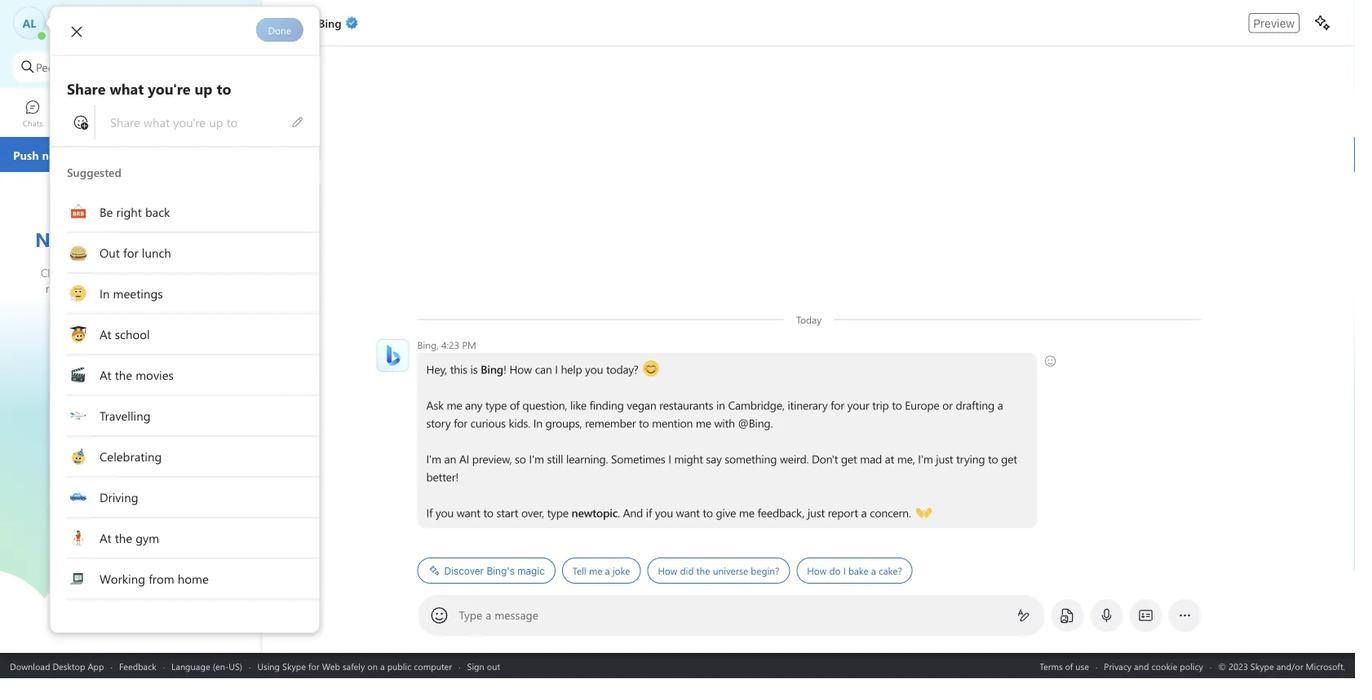 Task type: vqa. For each thing, say whether or not it's contained in the screenshot.
TYPE A MEETING NAME (OPTIONAL) text field
no



Task type: locate. For each thing, give the bounding box(es) containing it.
just inside ask me any type of question, like finding vegan restaurants in cambridge, itinerary for your trip to europe or drafting a story for curious kids. in groups, remember to mention me with @bing. i'm an ai preview, so i'm still learning. sometimes i might say something weird. don't get mad at me, i'm just trying to get better! if you want to start over, type
[[936, 452, 953, 467]]

i inside button
[[843, 565, 846, 578]]

0 horizontal spatial you
[[435, 505, 454, 520]]

can
[[535, 362, 552, 377]]

0 horizontal spatial of
[[510, 398, 519, 413]]

today?
[[606, 362, 638, 377]]

2 horizontal spatial you
[[655, 505, 673, 520]]

want left start
[[457, 505, 480, 520]]

cambridge,
[[728, 398, 785, 413]]

to left start
[[483, 505, 493, 520]]

sometimes
[[611, 452, 665, 467]]

Edit mood message text field
[[108, 113, 288, 131]]

0 horizontal spatial i
[[555, 362, 558, 377]]

terms of use
[[1040, 660, 1089, 673]]

groups, inside button
[[76, 59, 113, 74]]

discover bing's magic
[[444, 565, 545, 577]]

people, groups, messages, web
[[36, 59, 192, 74]]

public
[[387, 660, 411, 673]]

for left web
[[308, 660, 319, 673]]

how left did
[[658, 565, 677, 578]]

sign
[[467, 660, 484, 673]]

1 vertical spatial i
[[668, 452, 671, 467]]

say
[[706, 452, 722, 467]]

how inside button
[[807, 565, 827, 578]]

language
[[171, 660, 210, 673]]

2 horizontal spatial i
[[843, 565, 846, 578]]

or
[[942, 398, 953, 413]]

language (en-us) link
[[171, 660, 242, 673]]

just
[[936, 452, 953, 467], [807, 505, 825, 520]]

to left give
[[703, 505, 713, 520]]

1 horizontal spatial i
[[668, 452, 671, 467]]

if
[[646, 505, 652, 520]]

2 horizontal spatial how
[[807, 565, 827, 578]]

of inside ask me any type of question, like finding vegan restaurants in cambridge, itinerary for your trip to europe or drafting a story for curious kids. in groups, remember to mention me with @bing. i'm an ai preview, so i'm still learning. sometimes i might say something weird. don't get mad at me, i'm just trying to get better! if you want to start over, type
[[510, 398, 519, 413]]

groups, down like
[[545, 416, 582, 431]]

get left the mad
[[841, 452, 857, 467]]

out
[[487, 660, 500, 673]]

want left give
[[676, 505, 700, 520]]

Type a message text field
[[459, 608, 1004, 624]]

how left do
[[807, 565, 827, 578]]

restaurants
[[659, 398, 713, 413]]

type right over,
[[547, 505, 568, 520]]

i'm right so
[[529, 452, 544, 467]]

to down vegan at the bottom left
[[639, 416, 649, 431]]

how do i bake a cake? button
[[796, 558, 913, 584]]

tell me a joke
[[573, 565, 630, 578]]

over,
[[521, 505, 544, 520]]

how
[[509, 362, 532, 377], [658, 565, 677, 578], [807, 565, 827, 578]]

i right the can
[[555, 362, 558, 377]]

how did the universe begin?
[[658, 565, 779, 578]]

0 horizontal spatial i'm
[[426, 452, 441, 467]]

a inside how do i bake a cake? button
[[871, 565, 876, 578]]

how right !
[[509, 362, 532, 377]]

how for how did the universe begin?
[[658, 565, 677, 578]]

ai
[[459, 452, 469, 467]]

remember
[[585, 416, 636, 431]]

1 horizontal spatial i'm
[[529, 452, 544, 467]]

0 horizontal spatial get
[[841, 452, 857, 467]]

me right give
[[739, 505, 755, 520]]

of
[[510, 398, 519, 413], [1065, 660, 1073, 673]]

1 horizontal spatial just
[[936, 452, 953, 467]]

privacy and cookie policy link
[[1104, 660, 1203, 673]]

to right trip
[[892, 398, 902, 413]]

.
[[618, 505, 620, 520]]

1 get from the left
[[841, 452, 857, 467]]

!
[[503, 362, 506, 377]]

just left report
[[807, 505, 825, 520]]

i
[[555, 362, 558, 377], [668, 452, 671, 467], [843, 565, 846, 578]]

0 vertical spatial groups,
[[76, 59, 113, 74]]

tell me a joke button
[[562, 558, 641, 584]]

a right drafting
[[997, 398, 1003, 413]]

finding
[[589, 398, 624, 413]]

preview,
[[472, 452, 512, 467]]

for right story
[[454, 416, 467, 431]]

want
[[457, 505, 480, 520], [676, 505, 700, 520]]

i left might
[[668, 452, 671, 467]]

to
[[892, 398, 902, 413], [639, 416, 649, 431], [988, 452, 998, 467], [483, 505, 493, 520], [703, 505, 713, 520]]

a right on in the bottom of the page
[[380, 660, 385, 673]]

download
[[10, 660, 50, 673]]

groups, inside ask me any type of question, like finding vegan restaurants in cambridge, itinerary for your trip to europe or drafting a story for curious kids. in groups, remember to mention me with @bing. i'm an ai preview, so i'm still learning. sometimes i might say something weird. don't get mad at me, i'm just trying to get better! if you want to start over, type
[[545, 416, 582, 431]]

1 vertical spatial for
[[454, 416, 467, 431]]

begin?
[[751, 565, 779, 578]]

download desktop app
[[10, 660, 104, 673]]

1 horizontal spatial of
[[1065, 660, 1073, 673]]

me inside button
[[589, 565, 602, 578]]

1 want from the left
[[457, 505, 480, 520]]

groups,
[[76, 59, 113, 74], [545, 416, 582, 431]]

1 i'm from the left
[[426, 452, 441, 467]]

1 horizontal spatial how
[[658, 565, 677, 578]]

people, groups, messages, web button
[[13, 52, 216, 82]]

pm
[[462, 339, 476, 352]]

so
[[515, 452, 526, 467]]

tab list
[[0, 92, 262, 137]]

1 horizontal spatial groups,
[[545, 416, 582, 431]]

story
[[426, 416, 451, 431]]

0 horizontal spatial for
[[308, 660, 319, 673]]

just left trying
[[936, 452, 953, 467]]

type up the 'curious'
[[485, 398, 507, 413]]

of left "use"
[[1065, 660, 1073, 673]]

0 horizontal spatial type
[[485, 398, 507, 413]]

status
[[76, 27, 102, 40]]

a
[[69, 27, 74, 40], [997, 398, 1003, 413], [861, 505, 867, 520], [605, 565, 610, 578], [871, 565, 876, 578], [486, 608, 491, 623], [380, 660, 385, 673]]

type a message
[[459, 608, 539, 623]]

i'm left an
[[426, 452, 441, 467]]

1 horizontal spatial type
[[547, 505, 568, 520]]

you inside ask me any type of question, like finding vegan restaurants in cambridge, itinerary for your trip to europe or drafting a story for curious kids. in groups, remember to mention me with @bing. i'm an ai preview, so i'm still learning. sometimes i might say something weird. don't get mad at me, i'm just trying to get better! if you want to start over, type
[[435, 505, 454, 520]]

hey,
[[426, 362, 447, 377]]

0 vertical spatial of
[[510, 398, 519, 413]]

mention
[[652, 416, 693, 431]]

trip
[[872, 398, 889, 413]]

i right do
[[843, 565, 846, 578]]

1 vertical spatial groups,
[[545, 416, 582, 431]]

1 horizontal spatial want
[[676, 505, 700, 520]]

get
[[841, 452, 857, 467], [1001, 452, 1017, 467]]

1 horizontal spatial get
[[1001, 452, 1017, 467]]

like
[[570, 398, 587, 413]]

1 vertical spatial type
[[547, 505, 568, 520]]

get right trying
[[1001, 452, 1017, 467]]

of up kids.
[[510, 398, 519, 413]]

set a status button
[[52, 23, 214, 40]]

if
[[426, 505, 433, 520]]

discover
[[444, 565, 484, 577]]

a right set
[[69, 27, 74, 40]]

bing,
[[417, 339, 439, 352]]

how inside button
[[658, 565, 677, 578]]

don't
[[812, 452, 838, 467]]

you
[[585, 362, 603, 377], [435, 505, 454, 520], [655, 505, 673, 520]]

a right the type
[[486, 608, 491, 623]]

2 horizontal spatial for
[[831, 398, 844, 413]]

type
[[485, 398, 507, 413], [547, 505, 568, 520]]

0 vertical spatial for
[[831, 398, 844, 413]]

groups, down status
[[76, 59, 113, 74]]

a right bake
[[871, 565, 876, 578]]

1 vertical spatial of
[[1065, 660, 1073, 673]]

europe
[[905, 398, 939, 413]]

2 horizontal spatial i'm
[[918, 452, 933, 467]]

0 horizontal spatial groups,
[[76, 59, 113, 74]]

1 vertical spatial just
[[807, 505, 825, 520]]

me right tell
[[589, 565, 602, 578]]

a inside set a status button
[[69, 27, 74, 40]]

newtopic
[[571, 505, 618, 520]]

how for how do i bake a cake?
[[807, 565, 827, 578]]

0 horizontal spatial want
[[457, 505, 480, 520]]

i'm right me,
[[918, 452, 933, 467]]

0 vertical spatial just
[[936, 452, 953, 467]]

2 vertical spatial i
[[843, 565, 846, 578]]

messages,
[[116, 59, 168, 74]]

for left your at the bottom right of the page
[[831, 398, 844, 413]]

bake
[[848, 565, 869, 578]]

safely
[[343, 660, 365, 673]]

type
[[459, 608, 482, 623]]

0 vertical spatial type
[[485, 398, 507, 413]]

might
[[674, 452, 703, 467]]

and
[[623, 505, 643, 520]]

language (en-us)
[[171, 660, 242, 673]]

start
[[496, 505, 518, 520]]

1 horizontal spatial for
[[454, 416, 467, 431]]

2 get from the left
[[1001, 452, 1017, 467]]

a left joke at the bottom of page
[[605, 565, 610, 578]]

learning.
[[566, 452, 608, 467]]

bing's
[[487, 565, 515, 577]]

in
[[533, 416, 543, 431]]

privacy and cookie policy
[[1104, 660, 1203, 673]]



Task type: describe. For each thing, give the bounding box(es) containing it.
me left with
[[696, 416, 711, 431]]

people,
[[36, 59, 72, 74]]

4:23
[[441, 339, 459, 352]]

feedback link
[[119, 660, 156, 673]]

0 horizontal spatial just
[[807, 505, 825, 520]]

hey, this is bing ! how can i help you today?
[[426, 362, 641, 377]]

i inside ask me any type of question, like finding vegan restaurants in cambridge, itinerary for your trip to europe or drafting a story for curious kids. in groups, remember to mention me with @bing. i'm an ai preview, so i'm still learning. sometimes i might say something weird. don't get mad at me, i'm just trying to get better! if you want to start over, type
[[668, 452, 671, 467]]

newtopic . and if you want to give me feedback, just report a concern.
[[571, 505, 914, 520]]

@bing.
[[738, 416, 773, 431]]

do
[[829, 565, 841, 578]]

2 i'm from the left
[[529, 452, 544, 467]]

bing, 4:23 pm
[[417, 339, 476, 352]]

the
[[696, 565, 710, 578]]

mad
[[860, 452, 882, 467]]

ask
[[426, 398, 444, 413]]

ask me any type of question, like finding vegan restaurants in cambridge, itinerary for your trip to europe or drafting a story for curious kids. in groups, remember to mention me with @bing. i'm an ai preview, so i'm still learning. sometimes i might say something weird. don't get mad at me, i'm just trying to get better! if you want to start over, type
[[426, 398, 1020, 520]]

bing
[[481, 362, 503, 377]]

terms
[[1040, 660, 1063, 673]]

is
[[470, 362, 478, 377]]

cookie
[[1151, 660, 1177, 673]]

sign out link
[[467, 660, 500, 673]]

curious
[[470, 416, 506, 431]]

give
[[716, 505, 736, 520]]

better!
[[426, 469, 459, 485]]

on
[[367, 660, 378, 673]]

1 horizontal spatial you
[[585, 362, 603, 377]]

feedback
[[119, 660, 156, 673]]

question,
[[522, 398, 567, 413]]

bell
[[82, 399, 103, 417]]

download desktop app link
[[10, 660, 104, 673]]

kids.
[[509, 416, 530, 431]]

us)
[[229, 660, 242, 673]]

and
[[1134, 660, 1149, 673]]

want inside ask me any type of question, like finding vegan restaurants in cambridge, itinerary for your trip to europe or drafting a story for curious kids. in groups, remember to mention me with @bing. i'm an ai preview, so i'm still learning. sometimes i might say something weird. don't get mad at me, i'm just trying to get better! if you want to start over, type
[[457, 505, 480, 520]]

3 i'm from the left
[[918, 452, 933, 467]]

2 vertical spatial for
[[308, 660, 319, 673]]

joke
[[612, 565, 630, 578]]

policy
[[1180, 660, 1203, 673]]

help
[[561, 362, 582, 377]]

(smileeyes)
[[643, 361, 697, 376]]

your
[[847, 398, 869, 413]]

cake?
[[879, 565, 902, 578]]

privacy
[[1104, 660, 1132, 673]]

using
[[257, 660, 280, 673]]

preview
[[1253, 16, 1295, 30]]

universe
[[713, 565, 748, 578]]

drafting
[[956, 398, 994, 413]]

something
[[725, 452, 777, 467]]

web
[[171, 59, 192, 74]]

use
[[1075, 660, 1089, 673]]

(en-
[[213, 660, 229, 673]]

report
[[828, 505, 858, 520]]

weird.
[[780, 452, 809, 467]]

0 horizontal spatial how
[[509, 362, 532, 377]]

a inside ask me any type of question, like finding vegan restaurants in cambridge, itinerary for your trip to europe or drafting a story for curious kids. in groups, remember to mention me with @bing. i'm an ai preview, so i'm still learning. sometimes i might say something weird. don't get mad at me, i'm just trying to get better! if you want to start over, type
[[997, 398, 1003, 413]]

in
[[716, 398, 725, 413]]

how do i bake a cake?
[[807, 565, 902, 578]]

set
[[52, 27, 66, 40]]

a inside tell me a joke button
[[605, 565, 610, 578]]

using skype for web safely on a public computer
[[257, 660, 452, 673]]

an
[[444, 452, 456, 467]]

vegan
[[627, 398, 656, 413]]

with
[[714, 416, 735, 431]]

trying
[[956, 452, 985, 467]]

a right report
[[861, 505, 867, 520]]

web
[[322, 660, 340, 673]]

tell
[[573, 565, 586, 578]]

terms of use link
[[1040, 660, 1089, 673]]

message
[[495, 608, 539, 623]]

sign out
[[467, 660, 500, 673]]

desktop
[[53, 660, 85, 673]]

how did the universe begin? button
[[647, 558, 790, 584]]

app
[[88, 660, 104, 673]]

me,
[[897, 452, 915, 467]]

me left any
[[447, 398, 462, 413]]

using skype for web safely on a public computer link
[[257, 660, 452, 673]]

2 want from the left
[[676, 505, 700, 520]]

to right trying
[[988, 452, 998, 467]]

0 vertical spatial i
[[555, 362, 558, 377]]

magic
[[517, 565, 545, 577]]

did
[[680, 565, 694, 578]]

at
[[885, 452, 894, 467]]

still
[[547, 452, 563, 467]]



